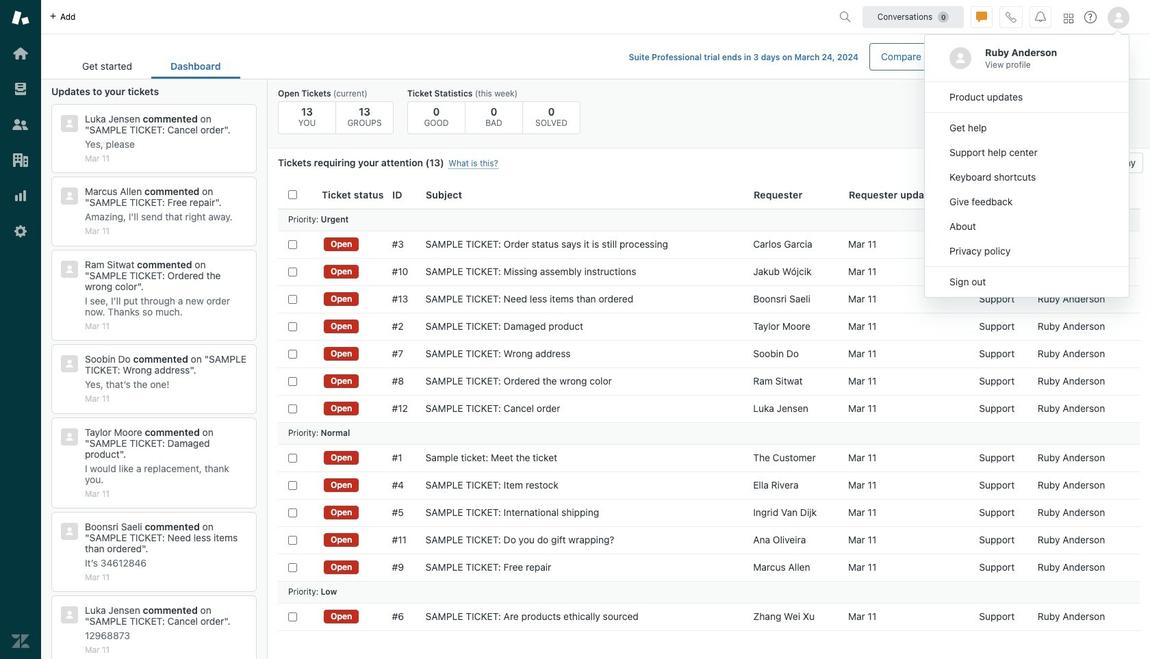 Task type: describe. For each thing, give the bounding box(es) containing it.
admin image
[[12, 223, 29, 240]]

reporting image
[[12, 187, 29, 205]]

6 menu item from the top
[[926, 214, 1130, 239]]

7 menu item from the top
[[926, 239, 1130, 264]]

zendesk support image
[[12, 9, 29, 27]]

March 24, 2024 text field
[[795, 52, 859, 62]]

5 menu item from the top
[[926, 190, 1130, 214]]

Select All Tickets checkbox
[[288, 191, 297, 200]]

2 menu item from the top
[[926, 116, 1130, 140]]

1 vertical spatial avatar image
[[950, 47, 972, 69]]

notifications image
[[1036, 11, 1047, 22]]

organizations image
[[12, 151, 29, 169]]

zendesk image
[[12, 633, 29, 651]]



Task type: locate. For each thing, give the bounding box(es) containing it.
main element
[[0, 0, 41, 660]]

tab
[[63, 53, 151, 79]]

0 horizontal spatial avatar image
[[950, 47, 972, 69]]

customers image
[[12, 116, 29, 134]]

1 menu item from the top
[[926, 85, 1130, 110]]

avatar image
[[1108, 7, 1130, 29], [950, 47, 972, 69]]

None checkbox
[[288, 268, 297, 276], [288, 322, 297, 331], [288, 377, 297, 386], [288, 405, 297, 413], [288, 454, 297, 463], [288, 481, 297, 490], [288, 509, 297, 518], [288, 536, 297, 545], [288, 613, 297, 622], [288, 268, 297, 276], [288, 322, 297, 331], [288, 377, 297, 386], [288, 405, 297, 413], [288, 454, 297, 463], [288, 481, 297, 490], [288, 509, 297, 518], [288, 536, 297, 545], [288, 613, 297, 622]]

None checkbox
[[288, 240, 297, 249], [288, 295, 297, 304], [288, 350, 297, 359], [288, 563, 297, 572], [288, 240, 297, 249], [288, 295, 297, 304], [288, 350, 297, 359], [288, 563, 297, 572]]

button displays agent's chat status as away. image
[[977, 11, 988, 22]]

views image
[[12, 80, 29, 98]]

tab list
[[63, 53, 240, 79]]

3 menu item from the top
[[926, 140, 1130, 165]]

0 vertical spatial avatar image
[[1108, 7, 1130, 29]]

8 menu item from the top
[[926, 270, 1130, 295]]

get started image
[[12, 45, 29, 62]]

menu
[[925, 34, 1130, 298]]

1 horizontal spatial avatar image
[[1108, 7, 1130, 29]]

zendesk products image
[[1065, 13, 1074, 23]]

4 menu item from the top
[[926, 165, 1130, 190]]

menu item
[[926, 85, 1130, 110], [926, 116, 1130, 140], [926, 140, 1130, 165], [926, 165, 1130, 190], [926, 190, 1130, 214], [926, 214, 1130, 239], [926, 239, 1130, 264], [926, 270, 1130, 295]]

grid
[[268, 182, 1151, 660]]

get help image
[[1085, 11, 1097, 23]]



Task type: vqa. For each thing, say whether or not it's contained in the screenshot.
NOTIFICATIONS icon
yes



